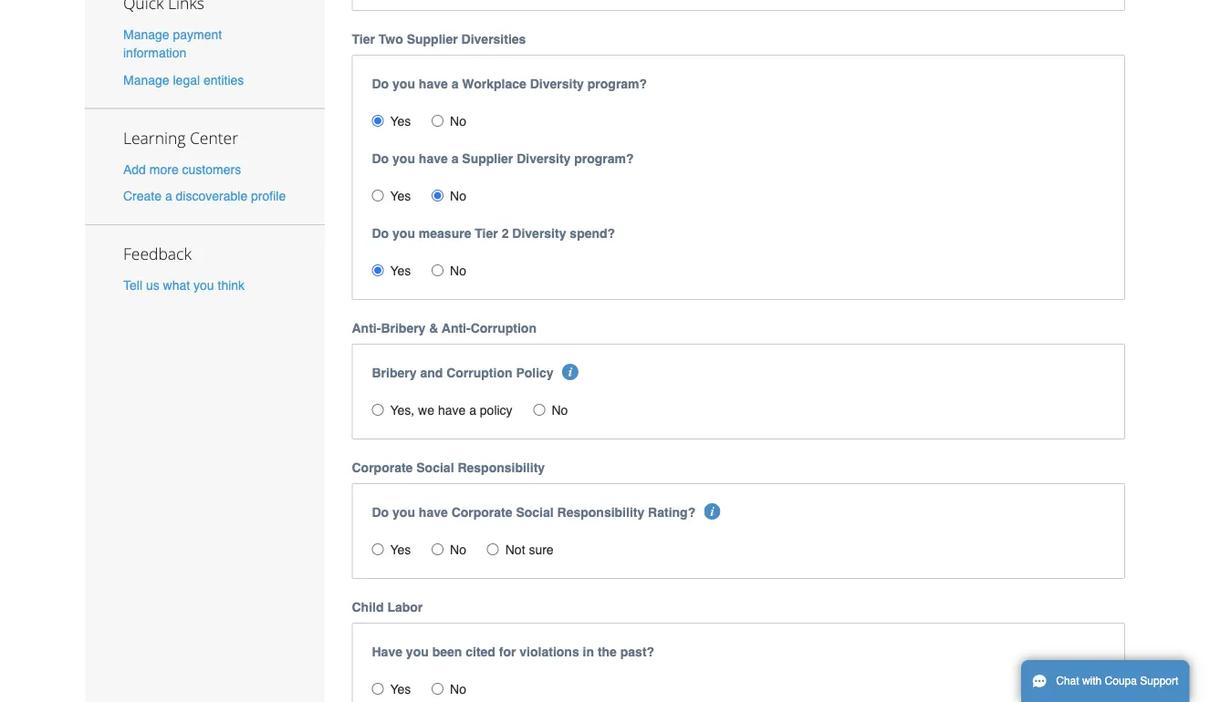 Task type: vqa. For each thing, say whether or not it's contained in the screenshot.
you associated with Have you been cited for violations in the past?
yes



Task type: locate. For each thing, give the bounding box(es) containing it.
support
[[1140, 675, 1179, 688]]

add more customers
[[123, 162, 241, 177]]

None radio
[[432, 115, 444, 127], [372, 264, 384, 276], [372, 404, 384, 416], [533, 404, 545, 416], [432, 544, 444, 556], [432, 683, 444, 695], [432, 115, 444, 127], [372, 264, 384, 276], [372, 404, 384, 416], [533, 404, 545, 416], [432, 544, 444, 556], [432, 683, 444, 695]]

0 vertical spatial social
[[417, 461, 454, 475]]

3 yes from the top
[[390, 264, 411, 278]]

responsibility left rating?
[[557, 505, 645, 520]]

corporate up not
[[452, 505, 513, 520]]

diversity down do you have a workplace diversity program?
[[517, 151, 571, 166]]

have down corporate social responsibility at bottom
[[419, 505, 448, 520]]

4 yes from the top
[[390, 543, 411, 558]]

do for do you have corporate social responsibility rating?
[[372, 505, 389, 520]]

manage legal entities link
[[123, 73, 244, 87]]

have down tier two supplier diversities at left top
[[419, 76, 448, 91]]

tier left the two
[[352, 32, 375, 46]]

1 horizontal spatial anti-
[[442, 321, 471, 336]]

0 vertical spatial responsibility
[[458, 461, 545, 475]]

do
[[372, 76, 389, 91], [372, 151, 389, 166], [372, 226, 389, 241], [372, 505, 389, 520]]

a for do you have a workplace diversity program?
[[452, 76, 459, 91]]

0 vertical spatial diversity
[[530, 76, 584, 91]]

do for do you measure tier 2 diversity spend?
[[372, 226, 389, 241]]

diversity right 2
[[512, 226, 566, 241]]

1 vertical spatial program?
[[574, 151, 634, 166]]

a
[[452, 76, 459, 91], [452, 151, 459, 166], [165, 189, 172, 203], [469, 403, 476, 418]]

no up 'measure'
[[450, 189, 466, 203]]

corporate
[[352, 461, 413, 475], [452, 505, 513, 520]]

yes for do you measure tier 2 diversity spend?
[[390, 264, 411, 278]]

no down workplace
[[450, 114, 466, 128]]

1 vertical spatial tier
[[475, 226, 498, 241]]

1 vertical spatial supplier
[[462, 151, 513, 166]]

2 do from the top
[[372, 151, 389, 166]]

1 vertical spatial social
[[516, 505, 554, 520]]

have for social
[[419, 505, 448, 520]]

anti-
[[352, 321, 381, 336], [442, 321, 471, 336]]

corporate down yes,
[[352, 461, 413, 475]]

social down we
[[417, 461, 454, 475]]

0 vertical spatial corporate
[[352, 461, 413, 475]]

tier left 2
[[475, 226, 498, 241]]

been
[[432, 645, 462, 660]]

supplier
[[407, 32, 458, 46], [462, 151, 513, 166]]

social up not sure
[[516, 505, 554, 520]]

1 yes from the top
[[390, 114, 411, 128]]

additional information image
[[562, 364, 579, 380]]

anti- left &
[[352, 321, 381, 336]]

have up 'measure'
[[419, 151, 448, 166]]

supplier right the two
[[407, 32, 458, 46]]

1 do from the top
[[372, 76, 389, 91]]

a left policy
[[469, 403, 476, 418]]

a up 'measure'
[[452, 151, 459, 166]]

do for do you have a workplace diversity program?
[[372, 76, 389, 91]]

manage legal entities
[[123, 73, 244, 87]]

do you have a workplace diversity program?
[[372, 76, 647, 91]]

0 horizontal spatial corporate
[[352, 461, 413, 475]]

manage payment information link
[[123, 27, 222, 60]]

center
[[190, 127, 238, 148]]

1 vertical spatial bribery
[[372, 366, 417, 380]]

anti-bribery & anti-corruption
[[352, 321, 537, 336]]

bribery left and
[[372, 366, 417, 380]]

0 vertical spatial supplier
[[407, 32, 458, 46]]

supplier up do you measure tier 2 diversity spend?
[[462, 151, 513, 166]]

diversity
[[530, 76, 584, 91], [517, 151, 571, 166], [512, 226, 566, 241]]

corruption up policy at the bottom of the page
[[471, 321, 537, 336]]

no for for
[[450, 683, 466, 697]]

2 manage from the top
[[123, 73, 169, 87]]

no
[[450, 114, 466, 128], [450, 189, 466, 203], [450, 264, 466, 278], [552, 403, 568, 418], [450, 543, 466, 558], [450, 683, 466, 697]]

you
[[393, 76, 415, 91], [393, 151, 415, 166], [393, 226, 415, 241], [194, 278, 214, 293], [393, 505, 415, 520], [406, 645, 429, 660]]

1 horizontal spatial social
[[516, 505, 554, 520]]

add more customers link
[[123, 162, 241, 177]]

a right create at the top left of page
[[165, 189, 172, 203]]

bribery
[[381, 321, 426, 336], [372, 366, 417, 380]]

1 horizontal spatial tier
[[475, 226, 498, 241]]

what
[[163, 278, 190, 293]]

0 vertical spatial manage
[[123, 27, 169, 42]]

3 do from the top
[[372, 226, 389, 241]]

manage for manage payment information
[[123, 27, 169, 42]]

create a discoverable profile link
[[123, 189, 286, 203]]

corruption
[[471, 321, 537, 336], [447, 366, 513, 380]]

have for policy
[[438, 403, 466, 418]]

have right we
[[438, 403, 466, 418]]

do you have corporate social responsibility rating?
[[372, 505, 696, 520]]

do you have a supplier diversity program?
[[372, 151, 634, 166]]

labor
[[387, 600, 423, 615]]

0 vertical spatial tier
[[352, 32, 375, 46]]

yes for have you been cited for violations in the past?
[[390, 683, 411, 697]]

responsibility
[[458, 461, 545, 475], [557, 505, 645, 520]]

manage
[[123, 27, 169, 42], [123, 73, 169, 87]]

1 vertical spatial diversity
[[517, 151, 571, 166]]

diversities
[[461, 32, 526, 46]]

diversity for workplace
[[530, 76, 584, 91]]

child labor
[[352, 600, 423, 615]]

2 vertical spatial diversity
[[512, 226, 566, 241]]

two
[[379, 32, 403, 46]]

0 vertical spatial corruption
[[471, 321, 537, 336]]

1 vertical spatial manage
[[123, 73, 169, 87]]

you for do you have corporate social responsibility rating?
[[393, 505, 415, 520]]

1 horizontal spatial responsibility
[[557, 505, 645, 520]]

responsibility up do you have corporate social responsibility rating?
[[458, 461, 545, 475]]

0 vertical spatial program?
[[588, 76, 647, 91]]

learning center
[[123, 127, 238, 148]]

0 horizontal spatial social
[[417, 461, 454, 475]]

4 do from the top
[[372, 505, 389, 520]]

customers
[[182, 162, 241, 177]]

create
[[123, 189, 162, 203]]

and
[[420, 366, 443, 380]]

0 vertical spatial bribery
[[381, 321, 426, 336]]

no down additional information icon
[[552, 403, 568, 418]]

no down 'measure'
[[450, 264, 466, 278]]

no left not
[[450, 543, 466, 558]]

a left workplace
[[452, 76, 459, 91]]

1 horizontal spatial corporate
[[452, 505, 513, 520]]

yes
[[390, 114, 411, 128], [390, 189, 411, 203], [390, 264, 411, 278], [390, 543, 411, 558], [390, 683, 411, 697]]

social
[[417, 461, 454, 475], [516, 505, 554, 520]]

you for have you been cited for violations in the past?
[[406, 645, 429, 660]]

spend?
[[570, 226, 615, 241]]

None radio
[[372, 115, 384, 127], [372, 190, 384, 202], [432, 190, 444, 202], [432, 264, 444, 276], [372, 544, 384, 556], [487, 544, 499, 556], [372, 683, 384, 695], [372, 115, 384, 127], [372, 190, 384, 202], [432, 190, 444, 202], [432, 264, 444, 276], [372, 544, 384, 556], [487, 544, 499, 556], [372, 683, 384, 695]]

5 yes from the top
[[390, 683, 411, 697]]

policy
[[480, 403, 513, 418]]

violations
[[520, 645, 579, 660]]

manage inside manage payment information
[[123, 27, 169, 42]]

coupa
[[1105, 675, 1137, 688]]

yes for do you have a workplace diversity program?
[[390, 114, 411, 128]]

bribery left &
[[381, 321, 426, 336]]

1 vertical spatial responsibility
[[557, 505, 645, 520]]

diversity right workplace
[[530, 76, 584, 91]]

program? for do you have a supplier diversity program?
[[574, 151, 634, 166]]

not sure
[[505, 543, 554, 558]]

bribery and corruption policy
[[372, 366, 554, 380]]

no down the been
[[450, 683, 466, 697]]

not
[[505, 543, 525, 558]]

profile
[[251, 189, 286, 203]]

have
[[419, 76, 448, 91], [419, 151, 448, 166], [438, 403, 466, 418], [419, 505, 448, 520]]

manage down information
[[123, 73, 169, 87]]

feedback
[[123, 243, 192, 265]]

tell us what you think
[[123, 278, 245, 293]]

program?
[[588, 76, 647, 91], [574, 151, 634, 166]]

us
[[146, 278, 159, 293]]

1 manage from the top
[[123, 27, 169, 42]]

anti- right &
[[442, 321, 471, 336]]

manage up information
[[123, 27, 169, 42]]

0 horizontal spatial responsibility
[[458, 461, 545, 475]]

tier
[[352, 32, 375, 46], [475, 226, 498, 241]]

corruption up policy
[[447, 366, 513, 380]]

2 yes from the top
[[390, 189, 411, 203]]

no for 2
[[450, 264, 466, 278]]

0 horizontal spatial anti-
[[352, 321, 381, 336]]

tell
[[123, 278, 142, 293]]

tell us what you think button
[[123, 276, 245, 295]]

a for yes, we have a policy
[[469, 403, 476, 418]]



Task type: describe. For each thing, give the bounding box(es) containing it.
0 horizontal spatial tier
[[352, 32, 375, 46]]

yes, we have a policy
[[390, 403, 513, 418]]

&
[[429, 321, 439, 336]]

1 horizontal spatial supplier
[[462, 151, 513, 166]]

more
[[150, 162, 179, 177]]

you inside button
[[194, 278, 214, 293]]

no for supplier
[[450, 189, 466, 203]]

chat with coupa support button
[[1021, 661, 1190, 703]]

chat
[[1056, 675, 1080, 688]]

discoverable
[[176, 189, 248, 203]]

1 vertical spatial corruption
[[447, 366, 513, 380]]

a for do you have a supplier diversity program?
[[452, 151, 459, 166]]

with
[[1083, 675, 1102, 688]]

learning
[[123, 127, 186, 148]]

manage for manage legal entities
[[123, 73, 169, 87]]

policy
[[516, 366, 554, 380]]

2
[[502, 226, 509, 241]]

have for supplier
[[419, 151, 448, 166]]

do for do you have a supplier diversity program?
[[372, 151, 389, 166]]

you for do you have a workplace diversity program?
[[393, 76, 415, 91]]

you for do you measure tier 2 diversity spend?
[[393, 226, 415, 241]]

chat with coupa support
[[1056, 675, 1179, 688]]

additional information image
[[704, 504, 721, 520]]

think
[[218, 278, 245, 293]]

program? for do you have a workplace diversity program?
[[588, 76, 647, 91]]

corporate social responsibility
[[352, 461, 545, 475]]

no for workplace
[[450, 114, 466, 128]]

diversity for supplier
[[517, 151, 571, 166]]

2 anti- from the left
[[442, 321, 471, 336]]

0 horizontal spatial supplier
[[407, 32, 458, 46]]

for
[[499, 645, 516, 660]]

do you measure tier 2 diversity spend?
[[372, 226, 615, 241]]

manage payment information
[[123, 27, 222, 60]]

cited
[[466, 645, 496, 660]]

have
[[372, 645, 403, 660]]

have for workplace
[[419, 76, 448, 91]]

entities
[[204, 73, 244, 87]]

1 anti- from the left
[[352, 321, 381, 336]]

tier two supplier diversities
[[352, 32, 526, 46]]

payment
[[173, 27, 222, 42]]

the
[[598, 645, 617, 660]]

in
[[583, 645, 594, 660]]

diversity for 2
[[512, 226, 566, 241]]

measure
[[419, 226, 471, 241]]

we
[[418, 403, 435, 418]]

yes,
[[390, 403, 415, 418]]

have you been cited for violations in the past?
[[372, 645, 655, 660]]

workplace
[[462, 76, 527, 91]]

legal
[[173, 73, 200, 87]]

yes for do you have a supplier diversity program?
[[390, 189, 411, 203]]

sure
[[529, 543, 554, 558]]

create a discoverable profile
[[123, 189, 286, 203]]

you for do you have a supplier diversity program?
[[393, 151, 415, 166]]

rating?
[[648, 505, 696, 520]]

past?
[[621, 645, 655, 660]]

1 vertical spatial corporate
[[452, 505, 513, 520]]

child
[[352, 600, 384, 615]]

information
[[123, 46, 186, 60]]

add
[[123, 162, 146, 177]]



